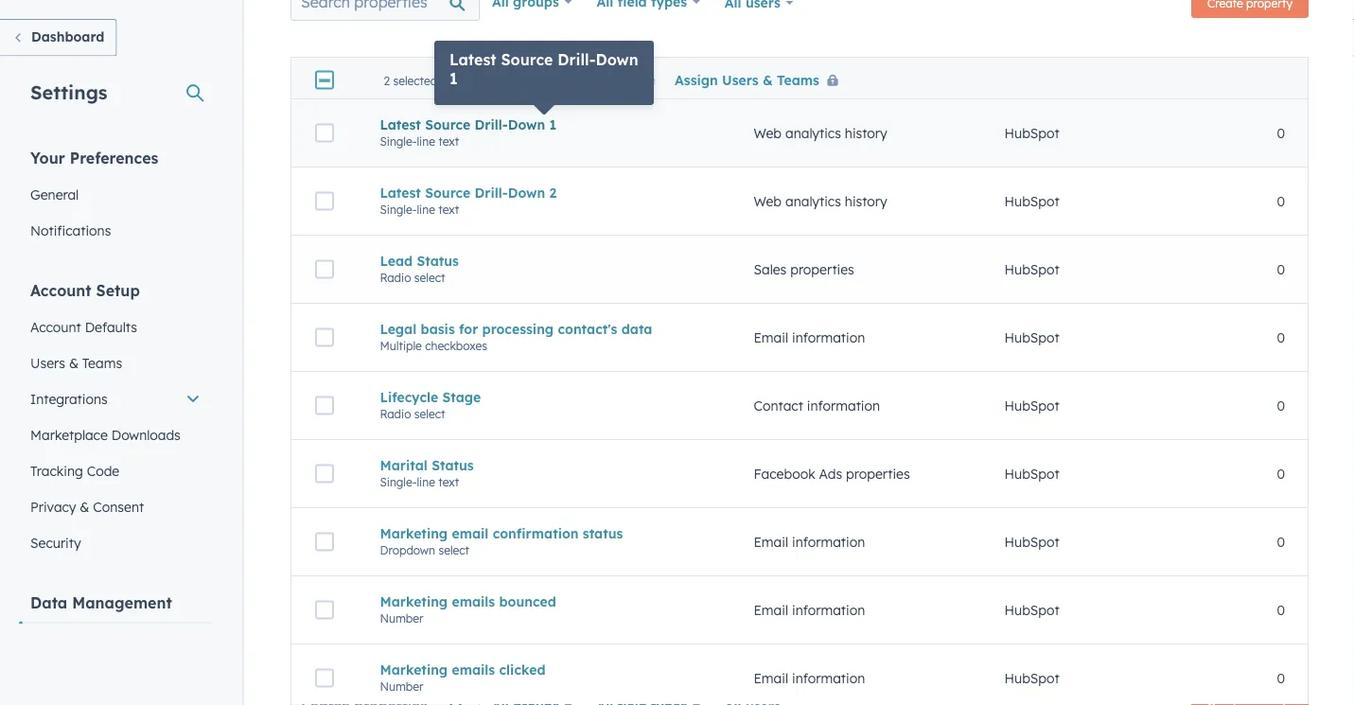 Task type: describe. For each thing, give the bounding box(es) containing it.
legal basis for processing contact's data button
[[380, 321, 709, 337]]

code
[[87, 462, 119, 479]]

legal basis for processing contact's data multiple checkboxes
[[380, 321, 653, 353]]

text for latest source drill-down 2
[[439, 202, 459, 217]]

lead status button
[[380, 253, 709, 269]]

marketing for marketing email confirmation status
[[380, 525, 448, 542]]

email for legal basis for processing contact's data
[[754, 329, 789, 346]]

account defaults link
[[19, 309, 212, 345]]

marketing for marketing emails bounced
[[380, 593, 448, 610]]

radio for lead
[[380, 271, 411, 285]]

marital status button
[[380, 457, 709, 474]]

marketplace downloads
[[30, 426, 181, 443]]

security link
[[19, 525, 212, 561]]

integrations button
[[19, 381, 212, 417]]

number for marketing emails bounced
[[380, 611, 424, 626]]

contact
[[754, 397, 804, 414]]

marital status single-line text
[[380, 457, 474, 489]]

assign users & teams
[[675, 71, 820, 88]]

marketplace
[[30, 426, 108, 443]]

email information for marketing emails bounced
[[754, 602, 866, 618]]

latest source drill-down 1
[[450, 50, 639, 88]]

web analytics history for latest source drill-down 1
[[754, 125, 888, 141]]

single- inside marital status single-line text
[[380, 475, 417, 489]]

information for legal basis for processing contact's data
[[792, 329, 866, 346]]

down for latest source drill-down 2 single-line text
[[508, 184, 546, 201]]

ads
[[819, 466, 843, 482]]

bounced
[[499, 593, 557, 610]]

information for marketing emails clicked
[[792, 670, 866, 687]]

0 for marital status
[[1278, 466, 1286, 482]]

latest for latest source drill-down 1
[[450, 50, 497, 69]]

emails for clicked
[[452, 662, 495, 678]]

single- for latest source drill-down 2
[[380, 202, 417, 217]]

0 for lifecycle stage
[[1278, 397, 1286, 414]]

users & teams
[[30, 355, 122, 371]]

privacy & consent
[[30, 498, 144, 515]]

security
[[30, 534, 81, 551]]

& for teams
[[69, 355, 79, 371]]

source for latest source drill-down 1 single-line text
[[425, 116, 471, 133]]

lifecycle
[[380, 389, 438, 405]]

marketing emails clicked button
[[380, 662, 709, 678]]

2 inside latest source drill-down 2 single-line text
[[550, 184, 557, 201]]

email information for marketing email confirmation status
[[754, 534, 866, 550]]

drill- for latest source drill-down 2 single-line text
[[475, 184, 508, 201]]

0 vertical spatial teams
[[777, 71, 820, 88]]

1 for latest source drill-down 1 single-line text
[[550, 116, 557, 133]]

checkboxes
[[425, 339, 487, 353]]

history for 2
[[845, 193, 888, 209]]

lifecycle stage button
[[380, 389, 709, 405]]

line for latest source drill-down 1
[[417, 134, 435, 148]]

status for marital status
[[432, 457, 474, 474]]

general link
[[19, 177, 212, 213]]

hubspot for marketing email confirmation status
[[1005, 534, 1060, 550]]

facebook
[[754, 466, 816, 482]]

selected
[[393, 73, 438, 87]]

assign
[[675, 71, 718, 88]]

processing
[[482, 321, 554, 337]]

data
[[622, 321, 653, 337]]

marketplace downloads link
[[19, 417, 212, 453]]

text for latest source drill-down 1
[[439, 134, 459, 148]]

users & teams link
[[19, 345, 212, 381]]

line for latest source drill-down 2
[[417, 202, 435, 217]]

notifications
[[30, 222, 111, 239]]

email information for marketing emails clicked
[[754, 670, 866, 687]]

stage
[[442, 389, 481, 405]]

account for account defaults
[[30, 319, 81, 335]]

hubspot for latest source drill-down 2
[[1005, 193, 1060, 209]]

assign users & teams button
[[675, 71, 846, 88]]

drill- for latest source drill-down 1 single-line text
[[475, 116, 508, 133]]

marketing email confirmation status dropdown select
[[380, 525, 623, 557]]

latest source drill-down 2 single-line text
[[380, 184, 557, 217]]

account setup
[[30, 281, 140, 300]]

clicked
[[499, 662, 546, 678]]

hubspot for legal basis for processing contact's data
[[1005, 329, 1060, 346]]

downloads
[[111, 426, 181, 443]]

information for lifecycle stage
[[807, 397, 880, 414]]

emails for bounced
[[452, 593, 495, 610]]

users inside account setup element
[[30, 355, 65, 371]]

contact's
[[558, 321, 618, 337]]

add
[[480, 71, 506, 88]]

latest source drill-down 2 button
[[380, 184, 709, 201]]

latest for latest source drill-down 2 single-line text
[[380, 184, 421, 201]]

select for status
[[414, 271, 445, 285]]

confirmation
[[493, 525, 579, 542]]

down for latest source drill-down 1 single-line text
[[508, 116, 546, 133]]

settings
[[30, 80, 107, 104]]

web for latest source drill-down 1
[[754, 125, 782, 141]]

account defaults
[[30, 319, 137, 335]]

sales properties
[[754, 261, 855, 278]]

group
[[528, 71, 568, 88]]

1 horizontal spatial users
[[722, 71, 759, 88]]

marketing for marketing emails clicked
[[380, 662, 448, 678]]

Search search field
[[291, 0, 480, 21]]

notifications link
[[19, 213, 212, 249]]



Task type: locate. For each thing, give the bounding box(es) containing it.
web up sales
[[754, 193, 782, 209]]

marketing emails clicked number
[[380, 662, 546, 694]]

analytics
[[786, 125, 842, 141], [786, 193, 842, 209]]

privacy & consent link
[[19, 489, 212, 525]]

dashboard
[[31, 28, 104, 45]]

lead
[[380, 253, 413, 269]]

9 hubspot from the top
[[1005, 670, 1060, 687]]

number
[[380, 611, 424, 626], [380, 679, 424, 694]]

select
[[414, 271, 445, 285], [414, 407, 445, 421], [439, 543, 470, 557]]

number for marketing emails clicked
[[380, 679, 424, 694]]

data management element
[[30, 592, 212, 705]]

hubspot for marketing emails bounced
[[1005, 602, 1060, 618]]

latest source drill-down 1 button
[[380, 116, 709, 133]]

2 horizontal spatial &
[[763, 71, 773, 88]]

drill- down add
[[475, 116, 508, 133]]

4 0 from the top
[[1278, 329, 1286, 346]]

down for latest source drill-down 1
[[596, 50, 639, 69]]

web analytics history up 'sales properties'
[[754, 193, 888, 209]]

& up integrations
[[69, 355, 79, 371]]

1 vertical spatial teams
[[82, 355, 122, 371]]

select inside lead status radio select
[[414, 271, 445, 285]]

1 analytics from the top
[[786, 125, 842, 141]]

single- inside latest source drill-down 2 single-line text
[[380, 202, 417, 217]]

select for stage
[[414, 407, 445, 421]]

line
[[417, 134, 435, 148], [417, 202, 435, 217], [417, 475, 435, 489]]

0 horizontal spatial &
[[69, 355, 79, 371]]

0 for legal basis for processing contact's data
[[1278, 329, 1286, 346]]

3 line from the top
[[417, 475, 435, 489]]

single- inside latest source drill-down 1 single-line text
[[380, 134, 417, 148]]

web analytics history
[[754, 125, 888, 141], [754, 193, 888, 209]]

status for lead status
[[417, 253, 459, 269]]

text up lead status radio select
[[439, 202, 459, 217]]

1 history from the top
[[845, 125, 888, 141]]

archive button
[[587, 71, 656, 88]]

latest inside latest source drill-down 1 single-line text
[[380, 116, 421, 133]]

2 history from the top
[[845, 193, 888, 209]]

lead status radio select
[[380, 253, 459, 285]]

preferences
[[70, 148, 158, 167]]

0 vertical spatial properties
[[791, 261, 855, 278]]

down
[[596, 50, 639, 69], [508, 116, 546, 133], [508, 184, 546, 201]]

2 0 from the top
[[1278, 193, 1286, 209]]

3 0 from the top
[[1278, 261, 1286, 278]]

analytics down assign users & teams button
[[786, 125, 842, 141]]

latest down the 2 selected
[[380, 116, 421, 133]]

tracking code link
[[19, 453, 212, 489]]

4 email information from the top
[[754, 670, 866, 687]]

add to group
[[480, 71, 568, 88]]

information for marketing email confirmation status
[[792, 534, 866, 550]]

1 vertical spatial drill-
[[475, 116, 508, 133]]

marketing up dropdown
[[380, 525, 448, 542]]

0 vertical spatial analytics
[[786, 125, 842, 141]]

dropdown
[[380, 543, 436, 557]]

account up users & teams at bottom left
[[30, 319, 81, 335]]

down inside latest source drill-down 2 single-line text
[[508, 184, 546, 201]]

2
[[384, 73, 390, 87], [550, 184, 557, 201]]

9 0 from the top
[[1278, 670, 1286, 687]]

email
[[754, 329, 789, 346], [754, 534, 789, 550], [754, 602, 789, 618], [754, 670, 789, 687]]

0 vertical spatial &
[[763, 71, 773, 88]]

0 for latest source drill-down 2
[[1278, 193, 1286, 209]]

1 horizontal spatial &
[[80, 498, 89, 515]]

1 vertical spatial select
[[414, 407, 445, 421]]

basis
[[421, 321, 455, 337]]

setup
[[96, 281, 140, 300]]

source for latest source drill-down 2 single-line text
[[425, 184, 471, 201]]

history for 1
[[845, 125, 888, 141]]

1 vertical spatial analytics
[[786, 193, 842, 209]]

1 vertical spatial &
[[69, 355, 79, 371]]

information
[[792, 329, 866, 346], [807, 397, 880, 414], [792, 534, 866, 550], [792, 602, 866, 618], [792, 670, 866, 687]]

teams
[[777, 71, 820, 88], [82, 355, 122, 371]]

radio down lifecycle
[[380, 407, 411, 421]]

1 web analytics history from the top
[[754, 125, 888, 141]]

2 email from the top
[[754, 534, 789, 550]]

4 hubspot from the top
[[1005, 329, 1060, 346]]

1 hubspot from the top
[[1005, 125, 1060, 141]]

7 hubspot from the top
[[1005, 534, 1060, 550]]

3 marketing from the top
[[380, 662, 448, 678]]

down inside the latest source drill-down 1
[[596, 50, 639, 69]]

emails left bounced
[[452, 593, 495, 610]]

2 emails from the top
[[452, 662, 495, 678]]

0
[[1278, 125, 1286, 141], [1278, 193, 1286, 209], [1278, 261, 1286, 278], [1278, 329, 1286, 346], [1278, 397, 1286, 414], [1278, 466, 1286, 482], [1278, 534, 1286, 550], [1278, 602, 1286, 618], [1278, 670, 1286, 687]]

sales
[[754, 261, 787, 278]]

account for account setup
[[30, 281, 91, 300]]

0 vertical spatial text
[[439, 134, 459, 148]]

users up integrations
[[30, 355, 65, 371]]

latest for latest source drill-down 1 single-line text
[[380, 116, 421, 133]]

defaults
[[85, 319, 137, 335]]

1 vertical spatial text
[[439, 202, 459, 217]]

latest up "lead"
[[380, 184, 421, 201]]

2 radio from the top
[[380, 407, 411, 421]]

2 single- from the top
[[380, 202, 417, 217]]

0 horizontal spatial teams
[[82, 355, 122, 371]]

to
[[510, 71, 524, 88]]

2 hubspot from the top
[[1005, 193, 1060, 209]]

2 analytics from the top
[[786, 193, 842, 209]]

line inside latest source drill-down 1 single-line text
[[417, 134, 435, 148]]

web analytics history for latest source drill-down 2
[[754, 193, 888, 209]]

6 hubspot from the top
[[1005, 466, 1060, 482]]

select inside lifecycle stage radio select
[[414, 407, 445, 421]]

text inside latest source drill-down 2 single-line text
[[439, 202, 459, 217]]

0 for marketing emails clicked
[[1278, 670, 1286, 687]]

2 vertical spatial single-
[[380, 475, 417, 489]]

single- down the 2 selected
[[380, 134, 417, 148]]

down down add to group
[[508, 116, 546, 133]]

2 vertical spatial marketing
[[380, 662, 448, 678]]

status inside marital status single-line text
[[432, 457, 474, 474]]

web down assign users & teams button
[[754, 125, 782, 141]]

web analytics history down assign users & teams button
[[754, 125, 888, 141]]

properties
[[791, 261, 855, 278], [846, 466, 910, 482]]

0 vertical spatial number
[[380, 611, 424, 626]]

marketing emails bounced number
[[380, 593, 557, 626]]

1 email information from the top
[[754, 329, 866, 346]]

single- up "lead"
[[380, 202, 417, 217]]

latest source drill-down 1 single-line text
[[380, 116, 557, 148]]

radio for lifecycle
[[380, 407, 411, 421]]

1 marketing from the top
[[380, 525, 448, 542]]

text inside latest source drill-down 1 single-line text
[[439, 134, 459, 148]]

radio inside lifecycle stage radio select
[[380, 407, 411, 421]]

analytics for 1
[[786, 125, 842, 141]]

1 horizontal spatial 2
[[550, 184, 557, 201]]

0 horizontal spatial users
[[30, 355, 65, 371]]

2 vertical spatial latest
[[380, 184, 421, 201]]

1 line from the top
[[417, 134, 435, 148]]

hubspot for marketing emails clicked
[[1005, 670, 1060, 687]]

tracking code
[[30, 462, 119, 479]]

for
[[459, 321, 478, 337]]

legal
[[380, 321, 417, 337]]

2 account from the top
[[30, 319, 81, 335]]

6 0 from the top
[[1278, 466, 1286, 482]]

3 email from the top
[[754, 602, 789, 618]]

teams inside account setup element
[[82, 355, 122, 371]]

0 vertical spatial account
[[30, 281, 91, 300]]

5 0 from the top
[[1278, 397, 1286, 414]]

line down selected at left top
[[417, 134, 435, 148]]

0 vertical spatial web analytics history
[[754, 125, 888, 141]]

select down email
[[439, 543, 470, 557]]

status inside lead status radio select
[[417, 253, 459, 269]]

hubspot for lead status
[[1005, 261, 1060, 278]]

0 vertical spatial web
[[754, 125, 782, 141]]

3 single- from the top
[[380, 475, 417, 489]]

radio down "lead"
[[380, 271, 411, 285]]

email information
[[754, 329, 866, 346], [754, 534, 866, 550], [754, 602, 866, 618], [754, 670, 866, 687]]

email for marketing emails clicked
[[754, 670, 789, 687]]

& right assign
[[763, 71, 773, 88]]

1 for latest source drill-down 1
[[450, 69, 458, 88]]

contact information
[[754, 397, 880, 414]]

single- down "marital"
[[380, 475, 417, 489]]

emails inside marketing emails bounced number
[[452, 593, 495, 610]]

lifecycle stage radio select
[[380, 389, 481, 421]]

0 vertical spatial single-
[[380, 134, 417, 148]]

1 vertical spatial 2
[[550, 184, 557, 201]]

0 for marketing email confirmation status
[[1278, 534, 1286, 550]]

2 marketing from the top
[[380, 593, 448, 610]]

information for marketing emails bounced
[[792, 602, 866, 618]]

0 for marketing emails bounced
[[1278, 602, 1286, 618]]

0 vertical spatial 1
[[450, 69, 458, 88]]

1 horizontal spatial teams
[[777, 71, 820, 88]]

source inside latest source drill-down 2 single-line text
[[425, 184, 471, 201]]

latest up add
[[450, 50, 497, 69]]

2 web analytics history from the top
[[754, 193, 888, 209]]

account setup element
[[19, 280, 212, 561]]

0 vertical spatial status
[[417, 253, 459, 269]]

text inside marital status single-line text
[[439, 475, 459, 489]]

integrations
[[30, 391, 108, 407]]

analytics up 'sales properties'
[[786, 193, 842, 209]]

5 hubspot from the top
[[1005, 397, 1060, 414]]

2 up "lead status" button
[[550, 184, 557, 201]]

marital
[[380, 457, 428, 474]]

0 vertical spatial 2
[[384, 73, 390, 87]]

2 vertical spatial line
[[417, 475, 435, 489]]

drill- down latest source drill-down 1 single-line text
[[475, 184, 508, 201]]

down inside latest source drill-down 1 single-line text
[[508, 116, 546, 133]]

1 vertical spatial status
[[432, 457, 474, 474]]

drill-
[[558, 50, 596, 69], [475, 116, 508, 133], [475, 184, 508, 201]]

marketing email confirmation status button
[[380, 525, 709, 542]]

7 0 from the top
[[1278, 534, 1286, 550]]

marketing inside marketing emails clicked number
[[380, 662, 448, 678]]

2 vertical spatial &
[[80, 498, 89, 515]]

line up lead status radio select
[[417, 202, 435, 217]]

your preferences
[[30, 148, 158, 167]]

2 vertical spatial select
[[439, 543, 470, 557]]

1 web from the top
[[754, 125, 782, 141]]

single- for latest source drill-down 1
[[380, 134, 417, 148]]

drill- inside latest source drill-down 1 single-line text
[[475, 116, 508, 133]]

1 inside latest source drill-down 1 single-line text
[[550, 116, 557, 133]]

0 vertical spatial marketing
[[380, 525, 448, 542]]

1 vertical spatial users
[[30, 355, 65, 371]]

data
[[30, 593, 67, 612]]

select up basis
[[414, 271, 445, 285]]

1 vertical spatial single-
[[380, 202, 417, 217]]

drill- inside latest source drill-down 2 single-line text
[[475, 184, 508, 201]]

select down lifecycle
[[414, 407, 445, 421]]

1 vertical spatial web analytics history
[[754, 193, 888, 209]]

0 vertical spatial latest
[[450, 50, 497, 69]]

source
[[501, 50, 553, 69], [425, 116, 471, 133], [425, 184, 471, 201]]

2 email information from the top
[[754, 534, 866, 550]]

text up email
[[439, 475, 459, 489]]

status
[[583, 525, 623, 542]]

marketing inside marketing emails bounced number
[[380, 593, 448, 610]]

4 email from the top
[[754, 670, 789, 687]]

0 vertical spatial source
[[501, 50, 553, 69]]

source up add to group
[[501, 50, 553, 69]]

latest inside latest source drill-down 2 single-line text
[[380, 184, 421, 201]]

0 vertical spatial line
[[417, 134, 435, 148]]

emails left clicked
[[452, 662, 495, 678]]

8 hubspot from the top
[[1005, 602, 1060, 618]]

1 number from the top
[[380, 611, 424, 626]]

1 single- from the top
[[380, 134, 417, 148]]

1 account from the top
[[30, 281, 91, 300]]

email for marketing email confirmation status
[[754, 534, 789, 550]]

1 vertical spatial radio
[[380, 407, 411, 421]]

drill- for latest source drill-down 1
[[558, 50, 596, 69]]

2 vertical spatial down
[[508, 184, 546, 201]]

1 radio from the top
[[380, 271, 411, 285]]

marketing down dropdown
[[380, 593, 448, 610]]

2 line from the top
[[417, 202, 435, 217]]

hubspot for marital status
[[1005, 466, 1060, 482]]

line down "marital"
[[417, 475, 435, 489]]

1 right selected at left top
[[450, 69, 458, 88]]

1 horizontal spatial 1
[[550, 116, 557, 133]]

status right "lead"
[[417, 253, 459, 269]]

& right privacy
[[80, 498, 89, 515]]

0 vertical spatial history
[[845, 125, 888, 141]]

analytics for 2
[[786, 193, 842, 209]]

properties right ads
[[846, 466, 910, 482]]

latest
[[450, 50, 497, 69], [380, 116, 421, 133], [380, 184, 421, 201]]

archive
[[606, 71, 656, 88]]

source inside the latest source drill-down 1
[[501, 50, 553, 69]]

0 vertical spatial down
[[596, 50, 639, 69]]

emails
[[452, 593, 495, 610], [452, 662, 495, 678]]

1 text from the top
[[439, 134, 459, 148]]

radio inside lead status radio select
[[380, 271, 411, 285]]

status right "marital"
[[432, 457, 474, 474]]

email for marketing emails bounced
[[754, 602, 789, 618]]

2 number from the top
[[380, 679, 424, 694]]

dashboard link
[[0, 19, 117, 56]]

2 vertical spatial text
[[439, 475, 459, 489]]

1 email from the top
[[754, 329, 789, 346]]

account up account defaults
[[30, 281, 91, 300]]

0 vertical spatial radio
[[380, 271, 411, 285]]

marketing emails bounced button
[[380, 593, 709, 610]]

history
[[845, 125, 888, 141], [845, 193, 888, 209]]

1
[[450, 69, 458, 88], [550, 116, 557, 133]]

email information for legal basis for processing contact's data
[[754, 329, 866, 346]]

line inside latest source drill-down 2 single-line text
[[417, 202, 435, 217]]

source inside latest source drill-down 1 single-line text
[[425, 116, 471, 133]]

1 vertical spatial line
[[417, 202, 435, 217]]

management
[[72, 593, 172, 612]]

down up "lead status" button
[[508, 184, 546, 201]]

3 email information from the top
[[754, 602, 866, 618]]

0 horizontal spatial 2
[[384, 73, 390, 87]]

consent
[[93, 498, 144, 515]]

users
[[722, 71, 759, 88], [30, 355, 65, 371]]

line inside marital status single-line text
[[417, 475, 435, 489]]

0 vertical spatial emails
[[452, 593, 495, 610]]

email
[[452, 525, 489, 542]]

1 down "group"
[[550, 116, 557, 133]]

& for consent
[[80, 498, 89, 515]]

1 vertical spatial emails
[[452, 662, 495, 678]]

1 vertical spatial web
[[754, 193, 782, 209]]

1 vertical spatial source
[[425, 116, 471, 133]]

2 text from the top
[[439, 202, 459, 217]]

properties right sales
[[791, 261, 855, 278]]

latest inside the latest source drill-down 1
[[450, 50, 497, 69]]

drill- inside the latest source drill-down 1
[[558, 50, 596, 69]]

add to group button
[[460, 71, 568, 88]]

8 0 from the top
[[1278, 602, 1286, 618]]

1 vertical spatial account
[[30, 319, 81, 335]]

your
[[30, 148, 65, 167]]

drill- up "group"
[[558, 50, 596, 69]]

number inside marketing emails clicked number
[[380, 679, 424, 694]]

1 vertical spatial down
[[508, 116, 546, 133]]

0 for lead status
[[1278, 261, 1286, 278]]

general
[[30, 186, 79, 203]]

privacy
[[30, 498, 76, 515]]

0 vertical spatial select
[[414, 271, 445, 285]]

1 emails from the top
[[452, 593, 495, 610]]

2 vertical spatial drill-
[[475, 184, 508, 201]]

2 left selected at left top
[[384, 73, 390, 87]]

marketing down marketing emails bounced number
[[380, 662, 448, 678]]

multiple
[[380, 339, 422, 353]]

down up archive button
[[596, 50, 639, 69]]

1 vertical spatial marketing
[[380, 593, 448, 610]]

text up latest source drill-down 2 single-line text
[[439, 134, 459, 148]]

0 vertical spatial users
[[722, 71, 759, 88]]

3 hubspot from the top
[[1005, 261, 1060, 278]]

single-
[[380, 134, 417, 148], [380, 202, 417, 217], [380, 475, 417, 489]]

0 horizontal spatial 1
[[450, 69, 458, 88]]

1 inside the latest source drill-down 1
[[450, 69, 458, 88]]

your preferences element
[[19, 147, 212, 249]]

web for latest source drill-down 2
[[754, 193, 782, 209]]

1 vertical spatial history
[[845, 193, 888, 209]]

1 vertical spatial 1
[[550, 116, 557, 133]]

0 for latest source drill-down 1
[[1278, 125, 1286, 141]]

facebook ads properties
[[754, 466, 910, 482]]

source down selected at left top
[[425, 116, 471, 133]]

source down latest source drill-down 1 single-line text
[[425, 184, 471, 201]]

users right assign
[[722, 71, 759, 88]]

tracking
[[30, 462, 83, 479]]

emails inside marketing emails clicked number
[[452, 662, 495, 678]]

marketing inside 'marketing email confirmation status dropdown select'
[[380, 525, 448, 542]]

number inside marketing emails bounced number
[[380, 611, 424, 626]]

hubspot for lifecycle stage
[[1005, 397, 1060, 414]]

status
[[417, 253, 459, 269], [432, 457, 474, 474]]

2 selected
[[384, 73, 438, 87]]

2 vertical spatial source
[[425, 184, 471, 201]]

source for latest source drill-down 1
[[501, 50, 553, 69]]

1 vertical spatial number
[[380, 679, 424, 694]]

select inside 'marketing email confirmation status dropdown select'
[[439, 543, 470, 557]]

3 text from the top
[[439, 475, 459, 489]]

1 vertical spatial latest
[[380, 116, 421, 133]]

data management
[[30, 593, 172, 612]]

2 web from the top
[[754, 193, 782, 209]]

hubspot for latest source drill-down 1
[[1005, 125, 1060, 141]]

1 0 from the top
[[1278, 125, 1286, 141]]

0 vertical spatial drill-
[[558, 50, 596, 69]]

1 vertical spatial properties
[[846, 466, 910, 482]]



Task type: vqa. For each thing, say whether or not it's contained in the screenshot.


